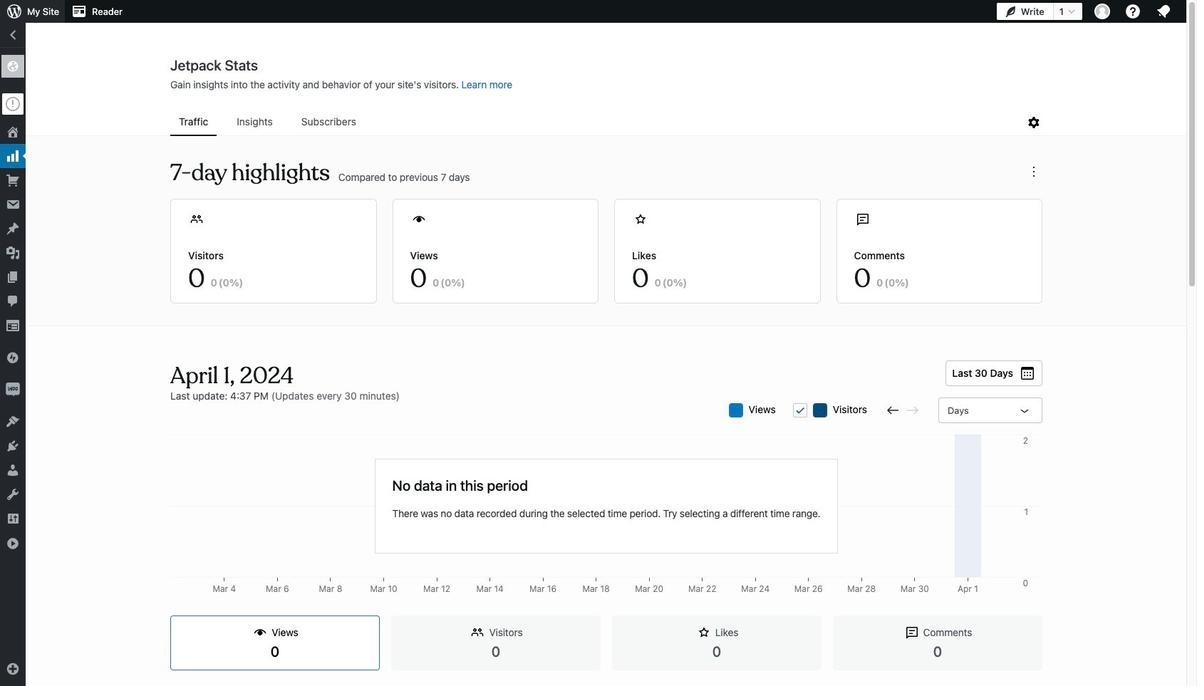 Task type: vqa. For each thing, say whether or not it's contained in the screenshot.
checkbox
yes



Task type: describe. For each thing, give the bounding box(es) containing it.
help image
[[1125, 3, 1142, 20]]

manage your notifications image
[[1156, 3, 1173, 20]]

1 img image from the top
[[6, 351, 20, 365]]



Task type: locate. For each thing, give the bounding box(es) containing it.
menu
[[170, 109, 1026, 136]]

2 img image from the top
[[6, 383, 20, 397]]

1 vertical spatial img image
[[6, 383, 20, 397]]

menu inside jetpack stats main content
[[170, 109, 1026, 136]]

none checkbox inside jetpack stats main content
[[793, 403, 808, 418]]

jetpack stats main content
[[26, 56, 1187, 687]]

0 vertical spatial img image
[[6, 351, 20, 365]]

img image
[[6, 351, 20, 365], [6, 383, 20, 397]]

None checkbox
[[793, 403, 808, 418]]

my profile image
[[1095, 4, 1111, 19]]



